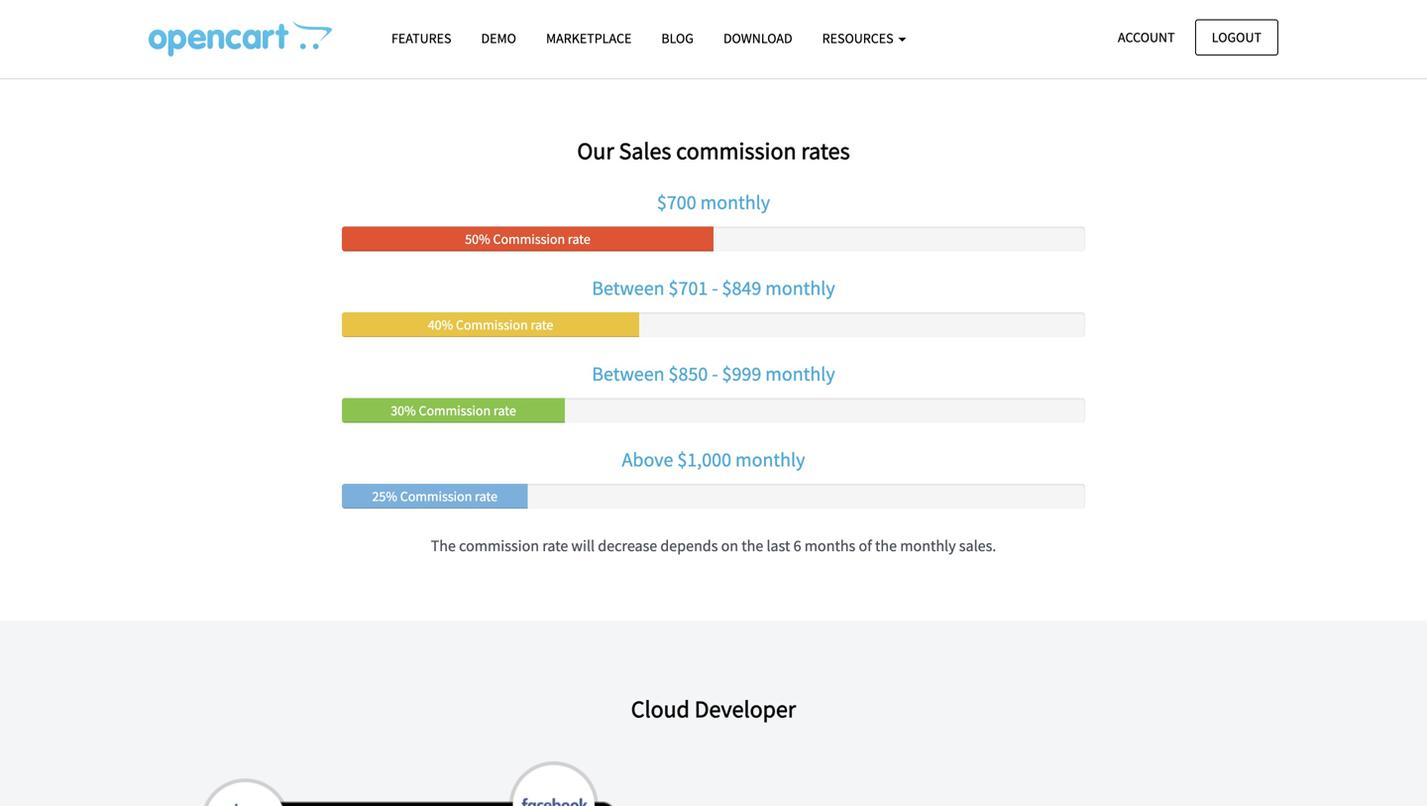 Task type: describe. For each thing, give the bounding box(es) containing it.
demo link
[[467, 21, 531, 56]]

50% commission rate between $701 - $849 monthly
[[465, 230, 836, 300]]

30% commission rate progress bar
[[342, 398, 565, 423]]

$701
[[669, 276, 708, 300]]

25%
[[372, 487, 398, 505]]

0 vertical spatial commission
[[677, 136, 797, 166]]

25% commission rate progress bar
[[342, 484, 528, 509]]

- inside 50% commission rate between $701 - $849 monthly
[[712, 276, 718, 300]]

$1,000
[[678, 447, 732, 472]]

our sales commission rates
[[577, 136, 850, 166]]

marketplace
[[546, 29, 632, 47]]

monthly right $999
[[766, 361, 836, 386]]

$850
[[669, 361, 708, 386]]

last
[[767, 536, 791, 556]]

rate for the commission rate will decrease depends on the last 6 months of the monthly sales.
[[543, 536, 569, 556]]

the commission rate will decrease depends on the last 6 months of the monthly sales.
[[431, 536, 997, 556]]

monthly down our sales commission rates
[[701, 190, 771, 215]]

blog
[[662, 29, 694, 47]]

monthly inside 50% commission rate between $701 - $849 monthly
[[766, 276, 836, 300]]

30% commission rate
[[391, 402, 516, 419]]

marketplace for third-party extensions image
[[149, 761, 699, 806]]

developer
[[695, 694, 797, 724]]

marketplace link
[[531, 21, 647, 56]]

of
[[859, 536, 872, 556]]

will
[[572, 536, 595, 556]]

$700 monthly
[[657, 190, 771, 215]]

decrease
[[598, 536, 658, 556]]

above $1,000 monthly
[[622, 447, 806, 472]]

monthly left the sales.
[[901, 536, 957, 556]]

our
[[577, 136, 615, 166]]

sales
[[619, 136, 672, 166]]

$700
[[657, 190, 697, 215]]

commission for 50% commission rate between $701 - $849 monthly
[[493, 230, 565, 248]]

$999
[[722, 361, 762, 386]]

months
[[805, 536, 856, 556]]

rate for 25% commission rate
[[475, 487, 498, 505]]

account
[[1119, 28, 1176, 46]]

40%
[[428, 316, 453, 334]]

demo
[[481, 29, 517, 47]]

6
[[794, 536, 802, 556]]



Task type: locate. For each thing, give the bounding box(es) containing it.
monthly right the $849
[[766, 276, 836, 300]]

0 horizontal spatial the
[[742, 536, 764, 556]]

rate down 40% commission rate progress bar
[[494, 402, 516, 419]]

rate inside 50% commission rate between $701 - $849 monthly
[[568, 230, 591, 248]]

the
[[431, 536, 456, 556]]

above
[[622, 447, 674, 472]]

monthly right $1,000
[[736, 447, 806, 472]]

commission right the 40% on the left of page
[[456, 316, 528, 334]]

rate inside progress bar
[[475, 487, 498, 505]]

commission
[[677, 136, 797, 166], [459, 536, 539, 556]]

paypal image
[[342, 0, 699, 3]]

features link
[[377, 21, 467, 56]]

between left $850
[[592, 361, 665, 386]]

0 vertical spatial between
[[592, 276, 665, 300]]

resources link
[[808, 21, 922, 56]]

30%
[[391, 402, 416, 419]]

sales.
[[960, 536, 997, 556]]

rate for 30% commission rate
[[494, 402, 516, 419]]

monthly
[[701, 190, 771, 215], [766, 276, 836, 300], [766, 361, 836, 386], [736, 447, 806, 472], [901, 536, 957, 556]]

50%
[[465, 230, 491, 248]]

1 horizontal spatial commission
[[677, 136, 797, 166]]

commission for 30% commission rate
[[419, 402, 491, 419]]

commission inside 50% commission rate between $701 - $849 monthly
[[493, 230, 565, 248]]

logout link
[[1196, 19, 1279, 55]]

commission
[[493, 230, 565, 248], [456, 316, 528, 334], [419, 402, 491, 419], [400, 487, 472, 505]]

50% commission rate progress bar
[[342, 226, 714, 251]]

1 - from the top
[[712, 276, 718, 300]]

download link
[[709, 21, 808, 56]]

rate down '30% commission rate' progress bar
[[475, 487, 498, 505]]

commission for 25% commission rate
[[400, 487, 472, 505]]

commission inside progress bar
[[400, 487, 472, 505]]

commission right the 30%
[[419, 402, 491, 419]]

commission inside progress bar
[[419, 402, 491, 419]]

commission right 50%
[[493, 230, 565, 248]]

the
[[742, 536, 764, 556], [876, 536, 897, 556]]

rate inside progress bar
[[531, 316, 554, 334]]

how to be a seller of opencart? image
[[149, 21, 332, 57]]

1 between from the top
[[592, 276, 665, 300]]

0 vertical spatial -
[[712, 276, 718, 300]]

-
[[712, 276, 718, 300], [712, 361, 718, 386]]

1 vertical spatial between
[[592, 361, 665, 386]]

1 the from the left
[[742, 536, 764, 556]]

2 - from the top
[[712, 361, 718, 386]]

depends
[[661, 536, 718, 556]]

40% commission rate
[[428, 316, 554, 334]]

payonner image
[[729, 0, 1086, 3]]

between left $701
[[592, 276, 665, 300]]

download
[[724, 29, 793, 47]]

25% commission rate
[[372, 487, 498, 505]]

commission up $700 monthly
[[677, 136, 797, 166]]

cloud
[[631, 694, 690, 724]]

rate
[[568, 230, 591, 248], [531, 316, 554, 334], [494, 402, 516, 419], [475, 487, 498, 505], [543, 536, 569, 556]]

resources
[[823, 29, 897, 47]]

commission up "the"
[[400, 487, 472, 505]]

cloud developer
[[631, 694, 797, 724]]

on
[[722, 536, 739, 556]]

0 horizontal spatial commission
[[459, 536, 539, 556]]

rate inside progress bar
[[494, 402, 516, 419]]

1 horizontal spatial the
[[876, 536, 897, 556]]

between
[[592, 276, 665, 300], [592, 361, 665, 386]]

1 vertical spatial -
[[712, 361, 718, 386]]

features
[[392, 29, 452, 47]]

$849
[[722, 276, 762, 300]]

logout
[[1213, 28, 1262, 46]]

commission right "the"
[[459, 536, 539, 556]]

rates
[[802, 136, 850, 166]]

2 between from the top
[[592, 361, 665, 386]]

blog link
[[647, 21, 709, 56]]

rate down '50% commission rate' progress bar
[[531, 316, 554, 334]]

account link
[[1102, 19, 1193, 55]]

- right $850
[[712, 361, 718, 386]]

between $850 - $999 monthly
[[592, 361, 836, 386]]

40% commission rate progress bar
[[342, 312, 640, 337]]

2 the from the left
[[876, 536, 897, 556]]

rate for 50% commission rate between $701 - $849 monthly
[[568, 230, 591, 248]]

- right $701
[[712, 276, 718, 300]]

commission for 40% commission rate
[[456, 316, 528, 334]]

between inside 50% commission rate between $701 - $849 monthly
[[592, 276, 665, 300]]

the right of
[[876, 536, 897, 556]]

the right on
[[742, 536, 764, 556]]

rate down the our
[[568, 230, 591, 248]]

rate for 40% commission rate
[[531, 316, 554, 334]]

1 vertical spatial commission
[[459, 536, 539, 556]]

commission inside progress bar
[[456, 316, 528, 334]]

rate left will
[[543, 536, 569, 556]]



Task type: vqa. For each thing, say whether or not it's contained in the screenshot.
rate corresponding to The commission rate will decrease depends on the last 6 months of the monthly sales.
yes



